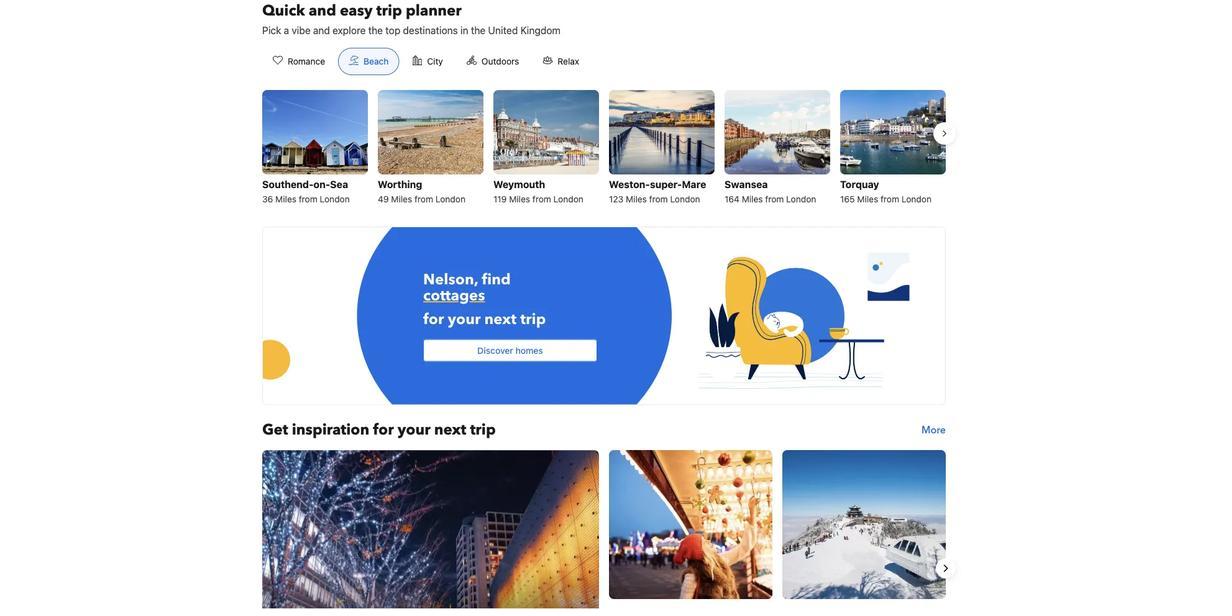 Task type: vqa. For each thing, say whether or not it's contained in the screenshot.
the Popular destinations nearby group
no



Task type: locate. For each thing, give the bounding box(es) containing it.
3 miles from the left
[[509, 194, 530, 205]]

2 horizontal spatial trip
[[520, 310, 546, 330]]

homes for discover homes
[[516, 346, 543, 356]]

get
[[262, 420, 288, 441]]

1 horizontal spatial homes
[[516, 346, 543, 356]]

beach
[[364, 56, 389, 67]]

1 vertical spatial region
[[252, 450, 956, 610]]

the right the in
[[471, 25, 486, 36]]

6 london from the left
[[902, 194, 932, 205]]

pick
[[262, 25, 281, 36]]

from for weymouth
[[533, 194, 551, 205]]

tab list
[[252, 48, 600, 76]]

miles down southend-
[[275, 194, 296, 205]]

from inside weymouth 119 miles from london
[[533, 194, 551, 205]]

from down the weymouth
[[533, 194, 551, 205]]

0 vertical spatial trip
[[376, 0, 402, 21]]

and up vibe
[[309, 0, 336, 21]]

on-
[[314, 179, 330, 191]]

planner
[[406, 0, 462, 21]]

miles down worthing
[[391, 194, 412, 205]]

0 vertical spatial region
[[252, 85, 956, 212]]

the left top
[[368, 25, 383, 36]]

and right vibe
[[313, 25, 330, 36]]

1 horizontal spatial the
[[471, 25, 486, 36]]

london inside the worthing 49 miles from london
[[436, 194, 466, 205]]

cottages
[[423, 276, 485, 297]]

0 horizontal spatial trip
[[376, 0, 402, 21]]

homes right discover
[[516, 346, 543, 356]]

the
[[368, 25, 383, 36], [471, 25, 486, 36]]

1 horizontal spatial your
[[448, 310, 481, 330]]

6 miles from the left
[[857, 194, 878, 205]]

0 horizontal spatial your
[[398, 420, 431, 441]]

from down super-
[[649, 194, 668, 205]]

1 vertical spatial next
[[434, 420, 466, 441]]

cottages homes
[[423, 276, 485, 322]]

trip
[[376, 0, 402, 21], [520, 310, 546, 330], [470, 420, 496, 441]]

inspiration
[[292, 420, 369, 441]]

5 london from the left
[[786, 194, 816, 205]]

homes
[[423, 301, 472, 322], [516, 346, 543, 356]]

miles inside the torquay 165 miles from london
[[857, 194, 878, 205]]

miles inside weymouth 119 miles from london
[[509, 194, 530, 205]]

4 from from the left
[[649, 194, 668, 205]]

from for torquay
[[881, 194, 899, 205]]

kingdom
[[521, 25, 561, 36]]

from inside the torquay 165 miles from london
[[881, 194, 899, 205]]

1 vertical spatial homes
[[516, 346, 543, 356]]

destinations
[[403, 25, 458, 36]]

1 london from the left
[[320, 194, 350, 205]]

4 miles from the left
[[626, 194, 647, 205]]

from inside "swansea 164 miles from london"
[[765, 194, 784, 205]]

your
[[448, 310, 481, 330], [398, 420, 431, 441]]

0 vertical spatial homes
[[423, 301, 472, 322]]

2 miles from the left
[[391, 194, 412, 205]]

in
[[461, 25, 468, 36]]

2 from from the left
[[415, 194, 433, 205]]

1 horizontal spatial trip
[[470, 420, 496, 441]]

from
[[299, 194, 318, 205], [415, 194, 433, 205], [533, 194, 551, 205], [649, 194, 668, 205], [765, 194, 784, 205], [881, 194, 899, 205]]

from down swansea
[[765, 194, 784, 205]]

1 horizontal spatial for
[[423, 310, 444, 330]]

0 vertical spatial next
[[484, 310, 517, 330]]

1 vertical spatial your
[[398, 420, 431, 441]]

from inside weston-super-mare 123 miles from london
[[649, 194, 668, 205]]

1 vertical spatial trip
[[520, 310, 546, 330]]

relax
[[558, 56, 579, 67]]

1 vertical spatial and
[[313, 25, 330, 36]]

quick and easy trip planner pick a vibe and explore the top destinations in the united kingdom
[[262, 0, 561, 36]]

next
[[484, 310, 517, 330], [434, 420, 466, 441]]

torquay
[[840, 179, 879, 191]]

miles
[[275, 194, 296, 205], [391, 194, 412, 205], [509, 194, 530, 205], [626, 194, 647, 205], [742, 194, 763, 205], [857, 194, 878, 205]]

from down worthing
[[415, 194, 433, 205]]

1 miles from the left
[[275, 194, 296, 205]]

miles for weymouth
[[509, 194, 530, 205]]

miles down weston-
[[626, 194, 647, 205]]

from inside southend-on-sea 36 miles from london
[[299, 194, 318, 205]]

worthing
[[378, 179, 422, 191]]

3 from from the left
[[533, 194, 551, 205]]

for right inspiration
[[373, 420, 394, 441]]

london inside southend-on-sea 36 miles from london
[[320, 194, 350, 205]]

3 london from the left
[[554, 194, 584, 205]]

beach button
[[338, 48, 399, 75]]

6 from from the left
[[881, 194, 899, 205]]

5 miles from the left
[[742, 194, 763, 205]]

for down cottages
[[423, 310, 444, 330]]

southend-on-sea 36 miles from london
[[262, 179, 350, 205]]

2 london from the left
[[436, 194, 466, 205]]

london inside weymouth 119 miles from london
[[554, 194, 584, 205]]

miles inside "swansea 164 miles from london"
[[742, 194, 763, 205]]

miles down swansea
[[742, 194, 763, 205]]

trip inside quick and easy trip planner pick a vibe and explore the top destinations in the united kingdom
[[376, 0, 402, 21]]

2 region from the top
[[252, 450, 956, 610]]

london
[[320, 194, 350, 205], [436, 194, 466, 205], [554, 194, 584, 205], [670, 194, 700, 205], [786, 194, 816, 205], [902, 194, 932, 205]]

and
[[309, 0, 336, 21], [313, 25, 330, 36]]

homes down cottages
[[423, 301, 472, 322]]

for your next trip
[[423, 310, 546, 330]]

from right 165
[[881, 194, 899, 205]]

164
[[725, 194, 740, 205]]

vibe
[[292, 25, 311, 36]]

swansea 164 miles from london
[[725, 179, 816, 205]]

0 horizontal spatial homes
[[423, 301, 472, 322]]

homes inside the cottages homes
[[423, 301, 472, 322]]

1 vertical spatial for
[[373, 420, 394, 441]]

southend-
[[262, 179, 314, 191]]

165
[[840, 194, 855, 205]]

for
[[423, 310, 444, 330], [373, 420, 394, 441]]

from down on-
[[299, 194, 318, 205]]

5 from from the left
[[765, 194, 784, 205]]

more link
[[922, 420, 946, 440]]

miles down torquay on the top
[[857, 194, 878, 205]]

mare
[[682, 179, 706, 191]]

london inside "swansea 164 miles from london"
[[786, 194, 816, 205]]

4 london from the left
[[670, 194, 700, 205]]

0 vertical spatial your
[[448, 310, 481, 330]]

from inside the worthing 49 miles from london
[[415, 194, 433, 205]]

0 horizontal spatial the
[[368, 25, 383, 36]]

1 from from the left
[[299, 194, 318, 205]]

miles inside the worthing 49 miles from london
[[391, 194, 412, 205]]

miles down the weymouth
[[509, 194, 530, 205]]

miles for worthing
[[391, 194, 412, 205]]

city
[[427, 56, 443, 67]]

1 region from the top
[[252, 85, 956, 212]]

36
[[262, 194, 273, 205]]

london for worthing
[[436, 194, 466, 205]]

london inside the torquay 165 miles from london
[[902, 194, 932, 205]]

region
[[252, 85, 956, 212], [252, 450, 956, 610]]



Task type: describe. For each thing, give the bounding box(es) containing it.
2 the from the left
[[471, 25, 486, 36]]

weymouth 119 miles from london
[[494, 179, 584, 205]]

49
[[378, 194, 389, 205]]

miles inside weston-super-mare 123 miles from london
[[626, 194, 647, 205]]

torquay 165 miles from london
[[840, 179, 932, 205]]

weston-
[[609, 179, 650, 191]]

from for swansea
[[765, 194, 784, 205]]

119
[[494, 194, 507, 205]]

1 horizontal spatial next
[[484, 310, 517, 330]]

find
[[482, 270, 511, 290]]

worthing 49 miles from london
[[378, 179, 466, 205]]

tab list containing romance
[[252, 48, 600, 76]]

quick
[[262, 0, 305, 21]]

trip for easy
[[376, 0, 402, 21]]

relax button
[[532, 48, 590, 75]]

city button
[[402, 48, 454, 75]]

top 5 places for winter sports in south korea image
[[783, 450, 946, 600]]

outdoors button
[[456, 48, 530, 75]]

trip for next
[[520, 310, 546, 330]]

123
[[609, 194, 624, 205]]

romance
[[288, 56, 325, 67]]

get inspiration for your next trip
[[262, 420, 496, 441]]

1 the from the left
[[368, 25, 383, 36]]

from for worthing
[[415, 194, 433, 205]]

2 vertical spatial trip
[[470, 420, 496, 441]]

0 vertical spatial for
[[423, 310, 444, 330]]

super-
[[650, 179, 682, 191]]

weston-super-mare 123 miles from london
[[609, 179, 706, 205]]

swansea
[[725, 179, 768, 191]]

miles inside southend-on-sea 36 miles from london
[[275, 194, 296, 205]]

homes for cottages homes
[[423, 301, 472, 322]]

discover
[[477, 346, 513, 356]]

united
[[488, 25, 518, 36]]

0 horizontal spatial for
[[373, 420, 394, 441]]

nelson,
[[423, 270, 478, 290]]

london for weymouth
[[554, 194, 584, 205]]

easy
[[340, 0, 373, 21]]

6 magical christmas experiences in london image
[[609, 450, 773, 600]]

0 horizontal spatial next
[[434, 420, 466, 441]]

sea
[[330, 179, 348, 191]]

nelson, find
[[423, 270, 511, 290]]

london inside weston-super-mare 123 miles from london
[[670, 194, 700, 205]]

top
[[386, 25, 400, 36]]

london for torquay
[[902, 194, 932, 205]]

a
[[284, 25, 289, 36]]

more
[[922, 424, 946, 437]]

miles for torquay
[[857, 194, 878, 205]]

explore
[[333, 25, 366, 36]]

outdoors
[[482, 56, 519, 67]]

discover homes
[[477, 346, 543, 356]]

london for swansea
[[786, 194, 816, 205]]

miles for swansea
[[742, 194, 763, 205]]

next image
[[939, 562, 954, 577]]

romance button
[[262, 48, 336, 75]]

weymouth
[[494, 179, 545, 191]]

0 vertical spatial and
[[309, 0, 336, 21]]

region containing southend-on-sea
[[252, 85, 956, 212]]



